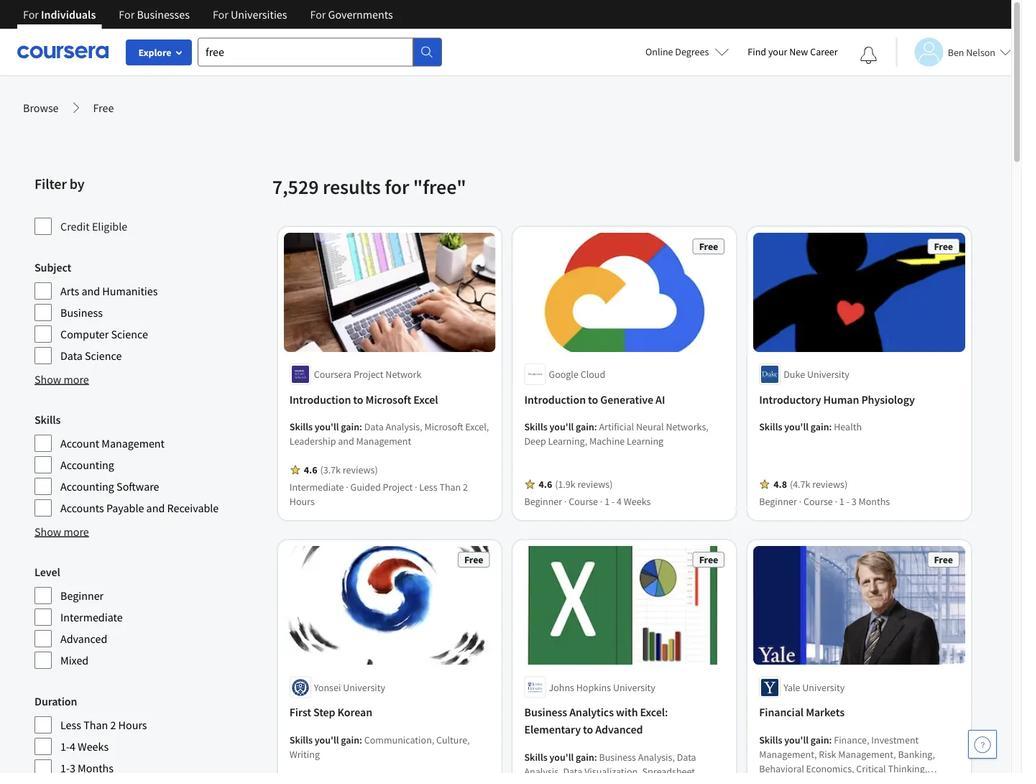 Task type: vqa. For each thing, say whether or not it's contained in the screenshot.
hours to the left
yes



Task type: describe. For each thing, give the bounding box(es) containing it.
ai
[[656, 392, 665, 407]]

hours inside duration group
[[118, 718, 147, 732]]

course for introductory
[[804, 495, 833, 508]]

beginner · course · 1 - 3 months
[[759, 495, 890, 508]]

arts
[[60, 284, 79, 298]]

show more for accounts payable and receivable
[[35, 525, 89, 539]]

gain for generative
[[576, 420, 594, 433]]

skills you'll gain : for first step korean
[[290, 734, 364, 747]]

beginner for beginner · course · 1 - 3 months
[[759, 495, 797, 508]]

free for first step korean
[[464, 553, 483, 566]]

accounting for accounting
[[60, 458, 114, 472]]

level
[[35, 565, 60, 579]]

microsoft for analysis,
[[424, 420, 463, 433]]

weeks inside duration group
[[78, 740, 109, 754]]

career
[[810, 45, 838, 58]]

risk
[[819, 748, 836, 761]]

than inside duration group
[[83, 718, 108, 732]]

financial markets
[[759, 706, 845, 720]]

writing
[[290, 748, 320, 761]]

degrees
[[675, 45, 709, 58]]

hopkins
[[576, 681, 611, 694]]

science for data science
[[85, 349, 122, 363]]

artificial neural networks, deep learning, machine learning
[[524, 420, 709, 448]]

1 horizontal spatial 4
[[617, 495, 622, 508]]

analysis, for excel
[[386, 420, 422, 433]]

1 horizontal spatial analysis,
[[524, 765, 561, 773]]

and inside data analysis, microsoft excel, leadership and management
[[338, 435, 354, 448]]

duration group
[[35, 693, 264, 773]]

business for business analytics with excel: elementary to advanced
[[524, 706, 567, 720]]

: for microsoft
[[359, 420, 362, 433]]

7,529
[[272, 174, 319, 199]]

account management
[[60, 436, 165, 451]]

excel,
[[465, 420, 489, 433]]

duke
[[784, 368, 805, 381]]

explore
[[138, 46, 171, 59]]

first step korean
[[290, 706, 372, 720]]

· down (4.7k
[[799, 495, 802, 508]]

excel:
[[640, 706, 668, 720]]

gain for korean
[[341, 734, 359, 747]]

skills you'll gain : for introduction to microsoft excel
[[290, 420, 364, 433]]

for governments
[[310, 7, 393, 22]]

free for introductory human physiology
[[934, 240, 953, 253]]

learning
[[627, 435, 664, 448]]

communication, culture, writing
[[290, 734, 470, 761]]

excel
[[414, 392, 438, 407]]

gain left health
[[811, 420, 829, 433]]

show more for data science
[[35, 372, 89, 387]]

to for microsoft
[[353, 392, 363, 407]]

: for korean
[[359, 734, 362, 747]]

introductory human physiology link
[[759, 391, 960, 408]]

individuals
[[41, 7, 96, 22]]

elementary
[[524, 723, 581, 737]]

eligible
[[92, 219, 127, 234]]

1 for human
[[840, 495, 845, 508]]

first step korean link
[[290, 704, 490, 721]]

for for universities
[[213, 7, 228, 22]]

skills for introduction to microsoft excel
[[290, 420, 313, 433]]

introduction to microsoft excel link
[[290, 391, 490, 408]]

project inside intermediate · guided project · less than 2 hours
[[383, 481, 413, 494]]

business for business analysis, data analysis, data visualization, spreadshee
[[599, 751, 636, 764]]

online degrees button
[[634, 36, 741, 68]]

for individuals
[[23, 7, 96, 22]]

browse link
[[23, 99, 59, 116]]

4 inside duration group
[[70, 740, 75, 754]]

more for data
[[64, 372, 89, 387]]

johns
[[549, 681, 574, 694]]

gain up risk
[[811, 734, 829, 747]]

data down business analytics with excel: elementary to advanced link on the bottom right of page
[[677, 751, 696, 764]]

accounts payable and receivable
[[60, 501, 219, 515]]

2 horizontal spatial reviews)
[[812, 478, 848, 491]]

economics,
[[806, 762, 854, 773]]

"free"
[[413, 174, 466, 199]]

4.6 (1.9k reviews)
[[539, 478, 613, 491]]

for for businesses
[[119, 7, 135, 22]]

· down 4.6 (3.7k reviews)
[[346, 481, 349, 494]]

skills for introduction to generative ai
[[524, 420, 548, 433]]

coursera project network
[[314, 368, 421, 381]]

business for business
[[60, 306, 103, 320]]

hours inside intermediate · guided project · less than 2 hours
[[290, 495, 315, 508]]

you'll for microsoft
[[315, 420, 339, 433]]

accounting for accounting software
[[60, 479, 114, 494]]

and inside subject group
[[82, 284, 100, 298]]

you'll for korean
[[315, 734, 339, 747]]

banner navigation
[[12, 0, 404, 40]]

: up risk
[[829, 734, 832, 747]]

3
[[852, 495, 857, 508]]

1 for to
[[605, 495, 610, 508]]

computer science
[[60, 327, 148, 341]]

to inside business analytics with excel: elementary to advanced
[[583, 723, 593, 737]]

· left 3
[[835, 495, 837, 508]]

· down 4.6 (1.9k reviews)
[[600, 495, 603, 508]]

- for generative
[[612, 495, 615, 508]]

for businesses
[[119, 7, 190, 22]]

investment
[[871, 734, 919, 747]]

cloud
[[581, 368, 605, 381]]

than inside intermediate · guided project · less than 2 hours
[[439, 481, 461, 494]]

you'll for generative
[[550, 420, 574, 433]]

guided
[[351, 481, 381, 494]]

4.8 (4.7k reviews)
[[774, 478, 848, 491]]

less than 2 hours
[[60, 718, 147, 732]]

2 inside duration group
[[110, 718, 116, 732]]

arts and humanities
[[60, 284, 158, 298]]

for for governments
[[310, 7, 326, 22]]

business analytics with excel: elementary to advanced
[[524, 706, 668, 737]]

for for individuals
[[23, 7, 39, 22]]

banking,
[[898, 748, 935, 761]]

(3.7k
[[320, 463, 341, 476]]

for
[[385, 174, 409, 199]]

explore button
[[126, 40, 192, 65]]

yonsei university
[[314, 681, 385, 694]]

yale university
[[784, 681, 845, 694]]

google cloud
[[549, 368, 605, 381]]

your
[[768, 45, 787, 58]]

introduction to generative ai
[[524, 392, 665, 407]]

networks,
[[666, 420, 709, 433]]

more for accounts
[[64, 525, 89, 539]]

management inside skills group
[[102, 436, 165, 451]]

skills group
[[35, 411, 264, 518]]

0 vertical spatial project
[[354, 368, 384, 381]]

online
[[646, 45, 673, 58]]

science for computer science
[[111, 327, 148, 341]]

reviews) for ai
[[578, 478, 613, 491]]

4.6 for introduction to generative ai
[[539, 478, 552, 491]]

accounting software
[[60, 479, 159, 494]]

financial markets link
[[759, 704, 960, 721]]

data inside data analysis, microsoft excel, leadership and management
[[364, 420, 384, 433]]

markets
[[806, 706, 845, 720]]

to for generative
[[588, 392, 598, 407]]

computer
[[60, 327, 109, 341]]

first
[[290, 706, 311, 720]]

yonsei
[[314, 681, 341, 694]]

you'll for with
[[550, 751, 574, 764]]

behavioral
[[759, 762, 804, 773]]

intermediate · guided project · less than 2 hours
[[290, 481, 468, 508]]

and inside skills group
[[146, 501, 165, 515]]

2 management, from the left
[[838, 748, 896, 761]]

account
[[60, 436, 99, 451]]

free for business analytics with excel: elementary to advanced
[[699, 553, 718, 566]]

skills you'll gain : health
[[759, 420, 862, 433]]

4.6 for introduction to microsoft excel
[[304, 463, 317, 476]]

visualization,
[[585, 765, 640, 773]]

governments
[[328, 7, 393, 22]]

data analysis, microsoft excel, leadership and management
[[290, 420, 489, 448]]

finance, investment management, risk management, banking, behavioral economics, critical thinkin
[[759, 734, 959, 773]]

data science
[[60, 349, 122, 363]]



Task type: locate. For each thing, give the bounding box(es) containing it.
0 horizontal spatial reviews)
[[343, 463, 378, 476]]

analysis, down introduction to microsoft excel link at the left
[[386, 420, 422, 433]]

0 horizontal spatial 1
[[605, 495, 610, 508]]

project up introduction to microsoft excel
[[354, 368, 384, 381]]

1 for from the left
[[23, 7, 39, 22]]

course down 4.6 (1.9k reviews)
[[569, 495, 598, 508]]

gain for with
[[576, 751, 594, 764]]

intermediate inside "level" group
[[60, 610, 123, 625]]

show more button down accounts
[[35, 523, 89, 541]]

data down introduction to microsoft excel
[[364, 420, 384, 433]]

advanced inside business analytics with excel: elementary to advanced
[[595, 723, 643, 737]]

0 vertical spatial 2
[[463, 481, 468, 494]]

step
[[313, 706, 335, 720]]

analysis, down excel:
[[638, 751, 675, 764]]

humanities
[[102, 284, 158, 298]]

1 vertical spatial 2
[[110, 718, 116, 732]]

1-
[[60, 740, 70, 754]]

2 more from the top
[[64, 525, 89, 539]]

show more button
[[35, 371, 89, 388], [35, 523, 89, 541]]

project right guided
[[383, 481, 413, 494]]

1 horizontal spatial beginner
[[524, 495, 562, 508]]

ben nelson button
[[896, 38, 1011, 66]]

1 introduction from the left
[[290, 392, 351, 407]]

0 vertical spatial analysis,
[[386, 420, 422, 433]]

months
[[859, 495, 890, 508]]

you'll
[[315, 420, 339, 433], [550, 420, 574, 433], [784, 420, 809, 433], [315, 734, 339, 747], [784, 734, 809, 747], [550, 751, 574, 764]]

0 horizontal spatial than
[[83, 718, 108, 732]]

course down 4.8 (4.7k reviews)
[[804, 495, 833, 508]]

0 vertical spatial show more button
[[35, 371, 89, 388]]

analysis,
[[386, 420, 422, 433], [638, 751, 675, 764], [524, 765, 561, 773]]

skills you'll gain : up the leadership
[[290, 420, 364, 433]]

accounting
[[60, 458, 114, 472], [60, 479, 114, 494]]

skills for financial markets
[[759, 734, 782, 747]]

finance,
[[834, 734, 869, 747]]

skills you'll gain : up learning,
[[524, 420, 599, 433]]

coursera image
[[17, 40, 109, 63]]

1 vertical spatial less
[[60, 718, 81, 732]]

free for financial markets
[[934, 553, 953, 566]]

1 management, from the left
[[759, 748, 817, 761]]

gain down introduction to microsoft excel
[[341, 420, 359, 433]]

1 horizontal spatial microsoft
[[424, 420, 463, 433]]

course for introduction
[[569, 495, 598, 508]]

beginner inside "level" group
[[60, 589, 104, 603]]

new
[[789, 45, 808, 58]]

you'll down financial markets
[[784, 734, 809, 747]]

0 horizontal spatial less
[[60, 718, 81, 732]]

2 vertical spatial and
[[146, 501, 165, 515]]

beginner up mixed
[[60, 589, 104, 603]]

less
[[419, 481, 437, 494], [60, 718, 81, 732]]

1 horizontal spatial introduction
[[524, 392, 586, 407]]

1 vertical spatial project
[[383, 481, 413, 494]]

3 for from the left
[[213, 7, 228, 22]]

you'll up the leadership
[[315, 420, 339, 433]]

find your new career
[[748, 45, 838, 58]]

0 vertical spatial less
[[419, 481, 437, 494]]

science down humanities
[[111, 327, 148, 341]]

skills up the writing
[[290, 734, 313, 747]]

: left health
[[829, 420, 832, 433]]

duration
[[35, 694, 77, 709]]

intermediate
[[290, 481, 344, 494], [60, 610, 123, 625]]

1 - from the left
[[612, 495, 615, 508]]

advanced down with
[[595, 723, 643, 737]]

universities
[[231, 7, 287, 22]]

(4.7k
[[790, 478, 810, 491]]

business inside subject group
[[60, 306, 103, 320]]

show for data
[[35, 372, 61, 387]]

gain down korean
[[341, 734, 359, 747]]

you'll down elementary at the right bottom of the page
[[550, 751, 574, 764]]

help center image
[[974, 736, 991, 753]]

management down introduction to microsoft excel link at the left
[[356, 435, 411, 448]]

show more down accounts
[[35, 525, 89, 539]]

1 horizontal spatial weeks
[[624, 495, 651, 508]]

1 vertical spatial microsoft
[[424, 420, 463, 433]]

1 vertical spatial show
[[35, 525, 61, 539]]

2 horizontal spatial business
[[599, 751, 636, 764]]

0 vertical spatial more
[[64, 372, 89, 387]]

4.6 left (1.9k
[[539, 478, 552, 491]]

for universities
[[213, 7, 287, 22]]

introduction down google
[[524, 392, 586, 407]]

1 1 from the left
[[605, 495, 610, 508]]

1 horizontal spatial 1
[[840, 495, 845, 508]]

microsoft inside data analysis, microsoft excel, leadership and management
[[424, 420, 463, 433]]

intermediate up mixed
[[60, 610, 123, 625]]

find
[[748, 45, 766, 58]]

nelson
[[966, 46, 996, 59]]

management inside data analysis, microsoft excel, leadership and management
[[356, 435, 411, 448]]

0 horizontal spatial advanced
[[60, 632, 107, 646]]

1 horizontal spatial less
[[419, 481, 437, 494]]

intermediate inside intermediate · guided project · less than 2 hours
[[290, 481, 344, 494]]

science down computer science
[[85, 349, 122, 363]]

: for generative
[[594, 420, 597, 433]]

business up "computer"
[[60, 306, 103, 320]]

1 vertical spatial intermediate
[[60, 610, 123, 625]]

beginner down 4.8
[[759, 495, 797, 508]]

skills up account
[[35, 413, 61, 427]]

1 show more from the top
[[35, 372, 89, 387]]

: up machine
[[594, 420, 597, 433]]

introduction inside introduction to generative ai link
[[524, 392, 586, 407]]

machine
[[589, 435, 625, 448]]

1 horizontal spatial 4.6
[[539, 478, 552, 491]]

2 1 from the left
[[840, 495, 845, 508]]

intermediate down (3.7k
[[290, 481, 344, 494]]

business up elementary at the right bottom of the page
[[524, 706, 567, 720]]

2 inside intermediate · guided project · less than 2 hours
[[463, 481, 468, 494]]

show more down data science
[[35, 372, 89, 387]]

1 show more button from the top
[[35, 371, 89, 388]]

skills you'll gain : up the writing
[[290, 734, 364, 747]]

university for introductory
[[807, 368, 850, 381]]

0 horizontal spatial intermediate
[[60, 610, 123, 625]]

0 vertical spatial advanced
[[60, 632, 107, 646]]

data left visualization,
[[563, 765, 583, 773]]

introductory human physiology
[[759, 392, 915, 407]]

1 horizontal spatial advanced
[[595, 723, 643, 737]]

university for financial
[[802, 681, 845, 694]]

less inside intermediate · guided project · less than 2 hours
[[419, 481, 437, 494]]

1 vertical spatial business
[[524, 706, 567, 720]]

artificial
[[599, 420, 634, 433]]

skills you'll gain :
[[290, 420, 364, 433], [524, 420, 599, 433], [290, 734, 364, 747], [759, 734, 834, 747], [524, 751, 599, 764]]

0 horizontal spatial 4.6
[[304, 463, 317, 476]]

1 vertical spatial hours
[[118, 718, 147, 732]]

university up with
[[613, 681, 655, 694]]

2 vertical spatial business
[[599, 751, 636, 764]]

1 more from the top
[[64, 372, 89, 387]]

1 horizontal spatial course
[[804, 495, 833, 508]]

0 horizontal spatial 2
[[110, 718, 116, 732]]

accounting up accounts
[[60, 479, 114, 494]]

business inside business analytics with excel: elementary to advanced
[[524, 706, 567, 720]]

analysis, inside data analysis, microsoft excel, leadership and management
[[386, 420, 422, 433]]

show for accounts
[[35, 525, 61, 539]]

skills you'll gain : for business analytics with excel: elementary to advanced
[[524, 751, 599, 764]]

for
[[23, 7, 39, 22], [119, 7, 135, 22], [213, 7, 228, 22], [310, 7, 326, 22]]

duke university
[[784, 368, 850, 381]]

1 down 4.6 (1.9k reviews)
[[605, 495, 610, 508]]

0 horizontal spatial and
[[82, 284, 100, 298]]

4.6 (3.7k reviews)
[[304, 463, 378, 476]]

for left the businesses
[[119, 7, 135, 22]]

you'll up learning,
[[550, 420, 574, 433]]

1 vertical spatial show more button
[[35, 523, 89, 541]]

0 vertical spatial accounting
[[60, 458, 114, 472]]

gain for microsoft
[[341, 420, 359, 433]]

1 horizontal spatial -
[[847, 495, 850, 508]]

0 vertical spatial 4
[[617, 495, 622, 508]]

skills you'll gain : down elementary at the right bottom of the page
[[524, 751, 599, 764]]

subject group
[[35, 259, 264, 365]]

beginner for beginner · course · 1 - 4 weeks
[[524, 495, 562, 508]]

- left 3
[[847, 495, 850, 508]]

skills down the "introductory"
[[759, 420, 782, 433]]

show up level
[[35, 525, 61, 539]]

skills down financial at the bottom right
[[759, 734, 782, 747]]

beginner down (1.9k
[[524, 495, 562, 508]]

beginner for beginner
[[60, 589, 104, 603]]

analysis, for excel:
[[638, 751, 675, 764]]

· down (1.9k
[[564, 495, 567, 508]]

find your new career link
[[741, 43, 845, 61]]

show notifications image
[[860, 47, 877, 64]]

skills down elementary at the right bottom of the page
[[524, 751, 548, 764]]

data
[[60, 349, 83, 363], [364, 420, 384, 433], [677, 751, 696, 764], [563, 765, 583, 773]]

1 course from the left
[[569, 495, 598, 508]]

reviews) up beginner · course · 1 - 4 weeks at the right
[[578, 478, 613, 491]]

0 horizontal spatial analysis,
[[386, 420, 422, 433]]

yale
[[784, 681, 800, 694]]

university up introductory human physiology
[[807, 368, 850, 381]]

introduction for introduction to generative ai
[[524, 392, 586, 407]]

1 vertical spatial weeks
[[78, 740, 109, 754]]

0 vertical spatial and
[[82, 284, 100, 298]]

management, up critical
[[838, 748, 896, 761]]

introductory
[[759, 392, 821, 407]]

reviews) up guided
[[343, 463, 378, 476]]

beginner · course · 1 - 4 weeks
[[524, 495, 651, 508]]

free for introduction to generative ai
[[699, 240, 718, 253]]

show more button down data science
[[35, 371, 89, 388]]

2 - from the left
[[847, 495, 850, 508]]

weeks down learning
[[624, 495, 651, 508]]

1 vertical spatial advanced
[[595, 723, 643, 737]]

0 horizontal spatial beginner
[[60, 589, 104, 603]]

2 show from the top
[[35, 525, 61, 539]]

receivable
[[167, 501, 219, 515]]

2 for from the left
[[119, 7, 135, 22]]

business analysis, data analysis, data visualization, spreadshee
[[524, 751, 705, 773]]

to down coursera project network
[[353, 392, 363, 407]]

to down cloud
[[588, 392, 598, 407]]

skills up the leadership
[[290, 420, 313, 433]]

- down 4.6 (1.9k reviews)
[[612, 495, 615, 508]]

introduction inside introduction to microsoft excel link
[[290, 392, 351, 407]]

communication,
[[364, 734, 434, 747]]

0 vertical spatial weeks
[[624, 495, 651, 508]]

4.6 left (3.7k
[[304, 463, 317, 476]]

results
[[323, 174, 381, 199]]

to down analytics at the right bottom of the page
[[583, 723, 593, 737]]

0 horizontal spatial course
[[569, 495, 598, 508]]

2 horizontal spatial beginner
[[759, 495, 797, 508]]

skills you'll gain : for financial markets
[[759, 734, 834, 747]]

health
[[834, 420, 862, 433]]

0 vertical spatial microsoft
[[366, 392, 411, 407]]

4 for from the left
[[310, 7, 326, 22]]

introduction to generative ai link
[[524, 391, 725, 408]]

1 horizontal spatial hours
[[290, 495, 315, 508]]

What do you want to learn? text field
[[198, 38, 413, 66]]

physiology
[[861, 392, 915, 407]]

1 horizontal spatial 2
[[463, 481, 468, 494]]

0 horizontal spatial management,
[[759, 748, 817, 761]]

1 horizontal spatial than
[[439, 481, 461, 494]]

less inside duration group
[[60, 718, 81, 732]]

university for first
[[343, 681, 385, 694]]

analysis, down elementary at the right bottom of the page
[[524, 765, 561, 773]]

accounts
[[60, 501, 104, 515]]

advanced up mixed
[[60, 632, 107, 646]]

0 horizontal spatial introduction
[[290, 392, 351, 407]]

1 vertical spatial 4
[[70, 740, 75, 754]]

4
[[617, 495, 622, 508], [70, 740, 75, 754]]

1 vertical spatial 4.6
[[539, 478, 552, 491]]

coursera
[[314, 368, 352, 381]]

show
[[35, 372, 61, 387], [35, 525, 61, 539]]

0 vertical spatial business
[[60, 306, 103, 320]]

data down "computer"
[[60, 349, 83, 363]]

0 vertical spatial than
[[439, 481, 461, 494]]

advanced inside "level" group
[[60, 632, 107, 646]]

1 horizontal spatial intermediate
[[290, 481, 344, 494]]

2 vertical spatial analysis,
[[524, 765, 561, 773]]

for up what do you want to learn? text field at the top left
[[310, 7, 326, 22]]

1 accounting from the top
[[60, 458, 114, 472]]

intermediate for intermediate
[[60, 610, 123, 625]]

university up korean
[[343, 681, 385, 694]]

0 horizontal spatial hours
[[118, 718, 147, 732]]

ben
[[948, 46, 964, 59]]

you'll down the "introductory"
[[784, 420, 809, 433]]

None search field
[[198, 38, 442, 66]]

gain
[[341, 420, 359, 433], [576, 420, 594, 433], [811, 420, 829, 433], [341, 734, 359, 747], [811, 734, 829, 747], [576, 751, 594, 764]]

skills up deep at the right bottom of the page
[[524, 420, 548, 433]]

reviews) for excel
[[343, 463, 378, 476]]

skills
[[35, 413, 61, 427], [290, 420, 313, 433], [524, 420, 548, 433], [759, 420, 782, 433], [290, 734, 313, 747], [759, 734, 782, 747], [524, 751, 548, 764]]

and right arts
[[82, 284, 100, 298]]

2 accounting from the top
[[60, 479, 114, 494]]

0 horizontal spatial management
[[102, 436, 165, 451]]

0 vertical spatial intermediate
[[290, 481, 344, 494]]

businesses
[[137, 7, 190, 22]]

1 show from the top
[[35, 372, 61, 387]]

4 down machine
[[617, 495, 622, 508]]

: up visualization,
[[594, 751, 597, 764]]

0 horizontal spatial 4
[[70, 740, 75, 754]]

1 vertical spatial show more
[[35, 525, 89, 539]]

show more button for data
[[35, 371, 89, 388]]

accounting down account
[[60, 458, 114, 472]]

: for with
[[594, 751, 597, 764]]

level group
[[35, 564, 264, 670]]

2 horizontal spatial analysis,
[[638, 751, 675, 764]]

0 horizontal spatial business
[[60, 306, 103, 320]]

introduction to microsoft excel
[[290, 392, 438, 407]]

gain up visualization,
[[576, 751, 594, 764]]

deep
[[524, 435, 546, 448]]

show more
[[35, 372, 89, 387], [35, 525, 89, 539]]

show more button for accounts
[[35, 523, 89, 541]]

data inside subject group
[[60, 349, 83, 363]]

skills for first step korean
[[290, 734, 313, 747]]

credit
[[60, 219, 90, 234]]

introduction for introduction to microsoft excel
[[290, 392, 351, 407]]

1 vertical spatial more
[[64, 525, 89, 539]]

more down accounts
[[64, 525, 89, 539]]

2 show more button from the top
[[35, 523, 89, 541]]

for left individuals
[[23, 7, 39, 22]]

business up visualization,
[[599, 751, 636, 764]]

than
[[439, 481, 461, 494], [83, 718, 108, 732]]

critical
[[856, 762, 886, 773]]

2 introduction from the left
[[524, 392, 586, 407]]

0 vertical spatial show
[[35, 372, 61, 387]]

1 vertical spatial science
[[85, 349, 122, 363]]

1 horizontal spatial and
[[146, 501, 165, 515]]

1 horizontal spatial management,
[[838, 748, 896, 761]]

skills for business analytics with excel: elementary to advanced
[[524, 751, 548, 764]]

online degrees
[[646, 45, 709, 58]]

microsoft down excel
[[424, 420, 463, 433]]

business inside business analysis, data analysis, data visualization, spreadshee
[[599, 751, 636, 764]]

ben nelson
[[948, 46, 996, 59]]

skills inside group
[[35, 413, 61, 427]]

1 vertical spatial analysis,
[[638, 751, 675, 764]]

· right guided
[[415, 481, 417, 494]]

course
[[569, 495, 598, 508], [804, 495, 833, 508]]

advanced
[[60, 632, 107, 646], [595, 723, 643, 737]]

microsoft for to
[[366, 392, 411, 407]]

skills you'll gain : for introduction to generative ai
[[524, 420, 599, 433]]

1 horizontal spatial reviews)
[[578, 478, 613, 491]]

less right guided
[[419, 481, 437, 494]]

show down data science
[[35, 372, 61, 387]]

- for physiology
[[847, 495, 850, 508]]

software
[[117, 479, 159, 494]]

google
[[549, 368, 579, 381]]

gain up learning,
[[576, 420, 594, 433]]

0 horizontal spatial microsoft
[[366, 392, 411, 407]]

microsoft down network
[[366, 392, 411, 407]]

0 vertical spatial science
[[111, 327, 148, 341]]

0 horizontal spatial weeks
[[78, 740, 109, 754]]

reviews) up beginner · course · 1 - 3 months on the right bottom of page
[[812, 478, 848, 491]]

introduction
[[290, 392, 351, 407], [524, 392, 586, 407]]

1 vertical spatial accounting
[[60, 479, 114, 494]]

beginner
[[524, 495, 562, 508], [759, 495, 797, 508], [60, 589, 104, 603]]

you'll up the writing
[[315, 734, 339, 747]]

more down data science
[[64, 372, 89, 387]]

1-4 weeks
[[60, 740, 109, 754]]

2 show more from the top
[[35, 525, 89, 539]]

(1.9k
[[555, 478, 576, 491]]

and down software at bottom
[[146, 501, 165, 515]]

management, up behavioral
[[759, 748, 817, 761]]

1 vertical spatial and
[[338, 435, 354, 448]]

management up software at bottom
[[102, 436, 165, 451]]

1 left 3
[[840, 495, 845, 508]]

0 vertical spatial show more
[[35, 372, 89, 387]]

university up markets
[[802, 681, 845, 694]]

and
[[82, 284, 100, 298], [338, 435, 354, 448], [146, 501, 165, 515]]

intermediate for intermediate · guided project · less than 2 hours
[[290, 481, 344, 494]]

0 horizontal spatial -
[[612, 495, 615, 508]]

2 course from the left
[[804, 495, 833, 508]]

free
[[93, 101, 114, 115], [699, 240, 718, 253], [934, 240, 953, 253], [464, 553, 483, 566], [699, 553, 718, 566], [934, 553, 953, 566]]

and up 4.6 (3.7k reviews)
[[338, 435, 354, 448]]

culture,
[[436, 734, 470, 747]]

1 horizontal spatial management
[[356, 435, 411, 448]]

credit eligible
[[60, 219, 127, 234]]

financial
[[759, 706, 804, 720]]

less up 1-
[[60, 718, 81, 732]]

business analytics with excel: elementary to advanced link
[[524, 704, 725, 739]]

0 vertical spatial 4.6
[[304, 463, 317, 476]]

0 vertical spatial hours
[[290, 495, 315, 508]]

: down introduction to microsoft excel
[[359, 420, 362, 433]]

for left universities
[[213, 7, 228, 22]]

2 horizontal spatial and
[[338, 435, 354, 448]]

1 vertical spatial than
[[83, 718, 108, 732]]

1 horizontal spatial business
[[524, 706, 567, 720]]

4.6
[[304, 463, 317, 476], [539, 478, 552, 491]]



